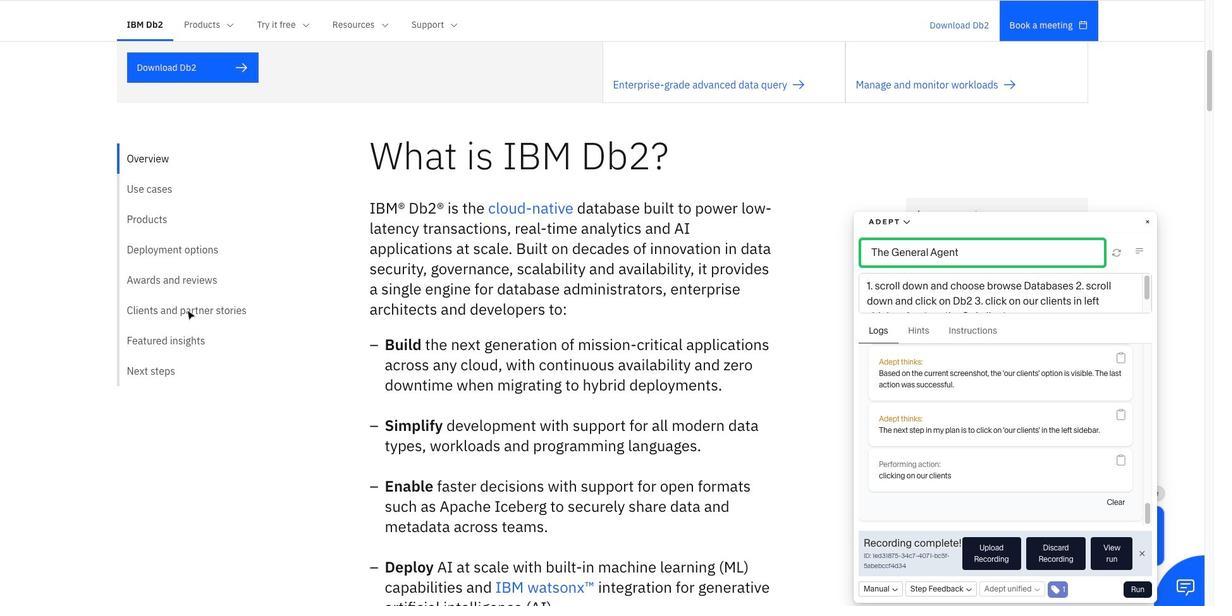 Task type: describe. For each thing, give the bounding box(es) containing it.
open the chat window image
[[1176, 577, 1196, 598]]



Task type: locate. For each thing, give the bounding box(es) containing it.
db2 ui hybrid illustration image
[[117, 0, 602, 103]]



Task type: vqa. For each thing, say whether or not it's contained in the screenshot.
Search icon
no



